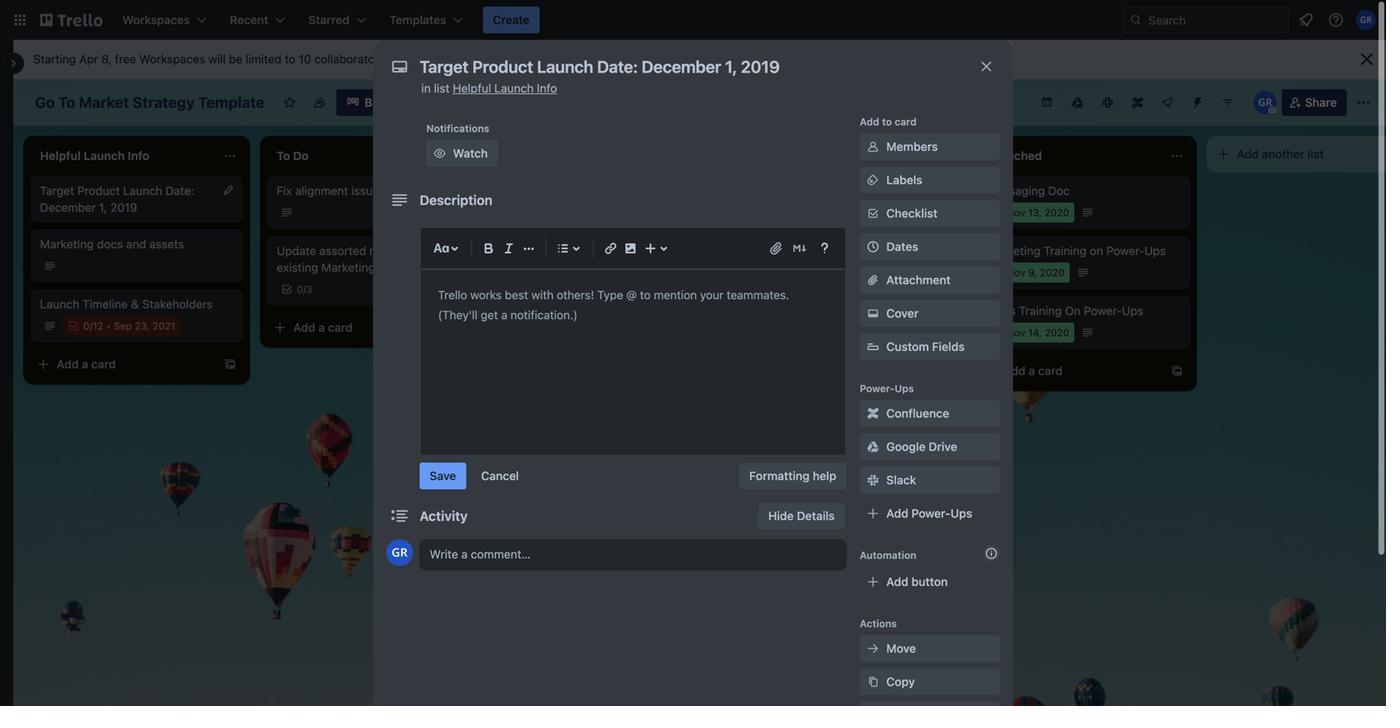 Task type: describe. For each thing, give the bounding box(es) containing it.
attachment
[[887, 273, 951, 287]]

nov 9, 2020
[[1007, 267, 1065, 278]]

labels link
[[860, 167, 1000, 193]]

open help dialog image
[[815, 238, 835, 258]]

add to card
[[860, 116, 917, 128]]

jul
[[770, 267, 784, 278]]

sales training on power-ups
[[987, 304, 1144, 318]]

9,
[[1028, 267, 1037, 278]]

0 horizontal spatial list
[[434, 81, 450, 95]]

activity
[[420, 508, 468, 524]]

Search field
[[1143, 8, 1289, 33]]

view markdown image
[[792, 240, 808, 257]]

-
[[805, 244, 810, 258]]

8,
[[101, 52, 112, 66]]

app
[[765, 304, 787, 318]]

power- down messaging doc link
[[1107, 244, 1145, 258]]

nov for marketing
[[1007, 267, 1026, 278]]

marketing for marketing docs and assets
[[40, 237, 94, 251]]

learn
[[391, 52, 422, 66]]

help
[[813, 469, 837, 483]]

dates
[[887, 240, 918, 253]]

add a card button for update assorted references on existing marketing pages
[[267, 314, 450, 341]]

sm image for watch
[[431, 145, 448, 162]]

drive
[[929, 440, 957, 453]]

attachment button
[[860, 267, 1000, 293]]

training for sales
[[1019, 304, 1062, 318]]

19,
[[787, 267, 800, 278]]

0 horizontal spatial launch
[[40, 297, 79, 311]]

open information menu image
[[1328, 12, 1345, 28]]

training for marketing
[[1044, 244, 1087, 258]]

show menu image
[[1355, 94, 1372, 111]]

references
[[369, 244, 427, 258]]

link image
[[601, 238, 621, 258]]

image image
[[621, 238, 641, 258]]

0 / 12 • sep 23, 2021
[[83, 320, 176, 332]]

slack
[[887, 473, 916, 487]]

move
[[887, 641, 916, 655]]

cancel button
[[471, 463, 529, 489]]

cancel
[[481, 469, 519, 483]]

description
[[420, 192, 493, 208]]

2 horizontal spatial on
[[1090, 244, 1103, 258]]

star or unstar board image
[[283, 96, 296, 109]]

add button button
[[860, 569, 1000, 595]]

0 vertical spatial greg robinson (gregrobinson96) image
[[1356, 10, 1376, 30]]

Nov 14, 2020 checkbox
[[987, 323, 1075, 343]]

hide details link
[[758, 503, 845, 529]]

add power-ups link
[[860, 500, 1000, 527]]

sales
[[987, 304, 1016, 318]]

messaging doc
[[987, 184, 1070, 198]]

0 horizontal spatial greg robinson (gregrobinson96) image
[[386, 539, 413, 566]]

update assorted references on existing marketing pages
[[277, 244, 443, 274]]

docs
[[97, 237, 123, 251]]

power ups image
[[1161, 96, 1174, 109]]

2020 for messaging
[[1045, 207, 1069, 218]]

actions
[[860, 618, 897, 629]]

cover link
[[860, 300, 1000, 327]]

23,
[[135, 320, 150, 332]]

nov for sales
[[1007, 327, 1026, 338]]

Board name text field
[[27, 89, 273, 116]]

lists image
[[553, 238, 573, 258]]

on
[[1065, 304, 1081, 318]]

and
[[126, 237, 146, 251]]

a down the "update assorted references on existing marketing pages"
[[318, 321, 325, 334]]

/ for 12
[[90, 320, 93, 332]]

0 vertical spatial launch
[[494, 81, 534, 95]]

&
[[131, 297, 139, 311]]

3
[[306, 283, 312, 295]]

in-
[[750, 304, 765, 318]]

alignment
[[295, 184, 348, 198]]

sm image for move
[[865, 640, 882, 657]]

power-ups
[[860, 383, 914, 394]]

assets
[[149, 237, 184, 251]]

messaging
[[987, 184, 1045, 198]]

messaging doc link
[[987, 183, 1180, 199]]

card left link icon
[[565, 237, 589, 251]]

share button
[[1282, 89, 1347, 116]]

stakeholders
[[142, 297, 213, 311]]

2020 for marketing
[[1040, 267, 1065, 278]]

primary element
[[0, 0, 1386, 40]]

date:
[[166, 184, 194, 198]]

2021
[[152, 320, 176, 332]]

0 for 0 / 12 • sep 23, 2021
[[83, 320, 90, 332]]

marketing training on power-ups
[[987, 244, 1166, 258]]

add another list
[[1237, 147, 1324, 161]]

copy
[[887, 675, 915, 689]]

greg robinson (gregrobinson96) image
[[1254, 91, 1277, 114]]

google
[[887, 440, 926, 453]]

create from template… image for update assorted references on existing marketing pages
[[460, 321, 473, 334]]

save button
[[420, 463, 466, 489]]

announcement inside in-app announcement 'link'
[[790, 304, 872, 318]]

sm image for labels
[[865, 172, 882, 188]]

0 notifications image
[[1296, 10, 1316, 30]]

marketing training on power-ups link
[[987, 243, 1180, 259]]

14,
[[1028, 327, 1042, 338]]

workspace visible image
[[313, 96, 326, 109]]

2020 for sales
[[1045, 327, 1070, 338]]

helpful
[[453, 81, 491, 95]]

/ for 3
[[303, 283, 306, 295]]

timeline
[[83, 297, 128, 311]]

target product launch date: december 1, 2019 link
[[40, 183, 233, 216]]

Nov 9, 2020 checkbox
[[987, 263, 1070, 283]]

Main content area, start typing to enter text. text field
[[438, 285, 828, 325]]

search image
[[1130, 13, 1143, 27]]

sm image for cover
[[865, 305, 882, 322]]

marketing inside the "update assorted references on existing marketing pages"
[[321, 261, 375, 274]]

italic ⌘i image
[[499, 238, 519, 258]]

hide
[[768, 509, 794, 523]]

assorted
[[319, 244, 366, 258]]

issue
[[351, 184, 379, 198]]

about
[[455, 52, 486, 66]]

power- down slack
[[912, 506, 951, 520]]

in list helpful launch info
[[421, 81, 557, 95]]

1,
[[99, 200, 107, 214]]

add a card button for marketing docs and assets
[[30, 351, 213, 378]]

nov for messaging
[[1007, 207, 1026, 218]]

Jul 19, 2020 checkbox
[[750, 263, 833, 283]]

to
[[58, 93, 75, 111]]

button
[[912, 575, 948, 589]]

hide details
[[768, 509, 835, 523]]

add another list button
[[1207, 136, 1386, 173]]

announcement inside 'blog post - announcement' link
[[813, 244, 895, 258]]



Task type: locate. For each thing, give the bounding box(es) containing it.
a down 0 / 12 • sep 23, 2021
[[82, 357, 88, 371]]

on inside the "update assorted references on existing marketing pages"
[[430, 244, 443, 258]]

0 left 3
[[297, 283, 303, 295]]

0 vertical spatial list
[[434, 81, 450, 95]]

sm image left labels
[[865, 172, 882, 188]]

/pricing
[[399, 184, 439, 198]]

formatting
[[749, 469, 810, 483]]

0 vertical spatial to
[[285, 52, 296, 66]]

add a card button
[[504, 231, 687, 258], [267, 314, 450, 341], [30, 351, 213, 378], [977, 358, 1160, 384]]

2 vertical spatial nov
[[1007, 327, 1026, 338]]

marketing up nov 9, 2020 'option'
[[987, 244, 1041, 258]]

be
[[229, 52, 242, 66]]

will
[[208, 52, 226, 66]]

update
[[277, 244, 316, 258]]

None text field
[[411, 52, 962, 82]]

create
[[493, 13, 530, 27]]

0 horizontal spatial create from template… image
[[223, 358, 237, 371]]

on right 'references'
[[430, 244, 443, 258]]

sm image for members
[[865, 138, 882, 155]]

nov left 13,
[[1007, 207, 1026, 218]]

calendar power-up image
[[1040, 95, 1054, 108]]

Write a comment text field
[[420, 539, 847, 569]]

marketing for marketing training on power-ups
[[987, 244, 1041, 258]]

apr
[[79, 52, 98, 66]]

1 vertical spatial 0
[[83, 320, 90, 332]]

existing
[[277, 261, 318, 274]]

list right 'another'
[[1308, 147, 1324, 161]]

1 vertical spatial training
[[1019, 304, 1062, 318]]

1 horizontal spatial 0
[[297, 283, 303, 295]]

1 vertical spatial list
[[1308, 147, 1324, 161]]

1 horizontal spatial create from template… image
[[460, 321, 473, 334]]

blog
[[750, 244, 774, 258]]

a down 'nov 14, 2020' checkbox
[[1029, 364, 1035, 378]]

power- up confluence
[[860, 383, 895, 394]]

0 horizontal spatial 0
[[83, 320, 90, 332]]

1 horizontal spatial /
[[303, 283, 306, 295]]

launch left timeline
[[40, 297, 79, 311]]

0 horizontal spatial on
[[382, 184, 396, 198]]

starting apr 8, free workspaces will be limited to 10 collaborators. learn more about collaborator limits
[[33, 52, 586, 66]]

1 vertical spatial to
[[882, 116, 892, 128]]

workspaces
[[139, 52, 205, 66]]

on down messaging doc link
[[1090, 244, 1103, 258]]

attach and insert link image
[[768, 240, 785, 257]]

card down nov 14, 2020
[[1038, 364, 1063, 378]]

checklist
[[887, 206, 938, 220]]

sm image left slack
[[865, 472, 882, 489]]

power-
[[1107, 244, 1145, 258], [1084, 304, 1122, 318], [860, 383, 895, 394], [912, 506, 951, 520]]

sm image left watch
[[431, 145, 448, 162]]

move link
[[860, 635, 1000, 662]]

in-app announcement link
[[750, 303, 944, 319]]

5 sm image from the top
[[865, 472, 882, 489]]

add a card button for marketing training on power-ups
[[977, 358, 1160, 384]]

sm image inside members link
[[865, 138, 882, 155]]

2020 inside checkbox
[[1045, 327, 1070, 338]]

marketing docs and assets link
[[40, 236, 233, 253]]

product
[[77, 184, 120, 198]]

to
[[285, 52, 296, 66], [882, 116, 892, 128]]

Nov 13, 2020 checkbox
[[987, 203, 1074, 223]]

nov inside nov 9, 2020 'option'
[[1007, 267, 1026, 278]]

sm image for confluence
[[865, 405, 882, 422]]

fix alignment issue on /pricing
[[277, 184, 439, 198]]

marketing down assorted
[[321, 261, 375, 274]]

2020 right the 9,
[[1040, 267, 1065, 278]]

go
[[35, 93, 55, 111]]

sm image for slack
[[865, 472, 882, 489]]

target product launch date: december 1, 2019
[[40, 184, 194, 214]]

sales training on power-ups link
[[987, 303, 1180, 319]]

0 horizontal spatial to
[[285, 52, 296, 66]]

2020 right 19, at the right of the page
[[803, 267, 828, 278]]

bold ⌘b image
[[479, 238, 499, 258]]

0 vertical spatial /
[[303, 283, 306, 295]]

strategy
[[133, 93, 195, 111]]

2 nov from the top
[[1007, 267, 1026, 278]]

0 horizontal spatial marketing
[[40, 237, 94, 251]]

training up nov 14, 2020
[[1019, 304, 1062, 318]]

add a card down "14,"
[[1004, 364, 1063, 378]]

4 sm image from the top
[[865, 405, 882, 422]]

launch
[[494, 81, 534, 95], [123, 184, 162, 198], [40, 297, 79, 311]]

card up 'members'
[[895, 116, 917, 128]]

add a card down 3
[[293, 321, 353, 334]]

2 horizontal spatial launch
[[494, 81, 534, 95]]

on right issue
[[382, 184, 396, 198]]

0 vertical spatial 0
[[297, 283, 303, 295]]

watch
[[453, 146, 488, 160]]

formatting help
[[749, 469, 837, 483]]

sm image inside cover link
[[865, 305, 882, 322]]

copy link
[[860, 669, 1000, 695]]

training
[[1044, 244, 1087, 258], [1019, 304, 1062, 318]]

market
[[79, 93, 129, 111]]

12
[[93, 320, 103, 332]]

1 vertical spatial announcement
[[790, 304, 872, 318]]

blog post - announcement link
[[750, 243, 944, 259]]

create from template… image for marketing docs and assets
[[223, 358, 237, 371]]

sm image inside move 'link'
[[865, 640, 882, 657]]

more formatting image
[[519, 238, 539, 258]]

free
[[115, 52, 136, 66]]

nov left "14,"
[[1007, 327, 1026, 338]]

info
[[537, 81, 557, 95]]

0 for 0 / 3
[[297, 283, 303, 295]]

another
[[1262, 147, 1305, 161]]

sep
[[114, 320, 132, 332]]

confluence
[[887, 406, 949, 420]]

/ down existing
[[303, 283, 306, 295]]

1 vertical spatial launch
[[123, 184, 162, 198]]

collaborator
[[490, 52, 554, 66]]

template
[[198, 93, 265, 111]]

2 horizontal spatial marketing
[[987, 244, 1041, 258]]

1 vertical spatial create from template… image
[[223, 358, 237, 371]]

0 vertical spatial nov
[[1007, 207, 1026, 218]]

collaborators.
[[314, 52, 388, 66]]

a right more formatting icon
[[555, 237, 562, 251]]

1 horizontal spatial marketing
[[321, 261, 375, 274]]

0 vertical spatial announcement
[[813, 244, 895, 258]]

0 vertical spatial create from template… image
[[460, 321, 473, 334]]

sm image down add to card on the top of page
[[865, 138, 882, 155]]

launch up 2019
[[123, 184, 162, 198]]

go to market strategy template
[[35, 93, 265, 111]]

1 vertical spatial nov
[[1007, 267, 1026, 278]]

details
[[797, 509, 835, 523]]

nov
[[1007, 207, 1026, 218], [1007, 267, 1026, 278], [1007, 327, 1026, 338]]

2019
[[110, 200, 137, 214]]

custom
[[887, 340, 929, 353]]

1 nov from the top
[[1007, 207, 1026, 218]]

starting
[[33, 52, 76, 66]]

nov inside 'nov 14, 2020' checkbox
[[1007, 327, 1026, 338]]

formatting help link
[[739, 463, 847, 489]]

members
[[887, 140, 938, 153]]

2020 for blog
[[803, 267, 828, 278]]

sm image inside "watch" button
[[431, 145, 448, 162]]

•
[[106, 320, 111, 332]]

3 nov from the top
[[1007, 327, 1026, 338]]

edit card image
[[222, 183, 235, 197]]

launch timeline & stakeholders link
[[40, 296, 233, 313]]

update assorted references on existing marketing pages link
[[277, 243, 470, 276]]

1 horizontal spatial launch
[[123, 184, 162, 198]]

2020 inside "option"
[[803, 267, 828, 278]]

2020 inside 'option'
[[1040, 267, 1065, 278]]

to up 'members'
[[882, 116, 892, 128]]

sm image down power-ups
[[865, 405, 882, 422]]

sm image inside copy link
[[865, 674, 882, 690]]

1 vertical spatial /
[[90, 320, 93, 332]]

add button
[[887, 575, 948, 589]]

10
[[299, 52, 311, 66]]

launch down collaborator on the left of the page
[[494, 81, 534, 95]]

to left "10"
[[285, 52, 296, 66]]

fix
[[277, 184, 292, 198]]

marketing docs and assets
[[40, 237, 184, 251]]

sm image for google drive
[[865, 438, 882, 455]]

announcement down jul 19, 2020
[[790, 304, 872, 318]]

cover
[[887, 306, 919, 320]]

0 horizontal spatial /
[[90, 320, 93, 332]]

sm image
[[431, 145, 448, 162], [865, 438, 882, 455], [865, 640, 882, 657], [865, 674, 882, 690]]

create from template… image
[[460, 321, 473, 334], [223, 358, 237, 371]]

0 vertical spatial training
[[1044, 244, 1087, 258]]

2 sm image from the top
[[865, 172, 882, 188]]

text styles image
[[431, 238, 451, 258]]

share
[[1305, 95, 1337, 109]]

launch inside target product launch date: december 1, 2019
[[123, 184, 162, 198]]

2 vertical spatial launch
[[40, 297, 79, 311]]

list right in in the left top of the page
[[434, 81, 450, 95]]

dates button
[[860, 233, 1000, 260]]

custom fields button
[[860, 338, 1000, 355]]

1 sm image from the top
[[865, 138, 882, 155]]

nov left the 9,
[[1007, 267, 1026, 278]]

board
[[365, 95, 397, 109]]

marketing
[[40, 237, 94, 251], [987, 244, 1041, 258], [321, 261, 375, 274]]

limits
[[557, 52, 586, 66]]

1 horizontal spatial on
[[430, 244, 443, 258]]

save
[[430, 469, 456, 483]]

editor toolbar toolbar
[[428, 235, 838, 262]]

card down the •
[[91, 357, 116, 371]]

sm image left copy
[[865, 674, 882, 690]]

1 horizontal spatial greg robinson (gregrobinson96) image
[[1356, 10, 1376, 30]]

1 horizontal spatial list
[[1308, 147, 1324, 161]]

on for references
[[430, 244, 443, 258]]

power- right on
[[1084, 304, 1122, 318]]

training up the nov 9, 2020
[[1044, 244, 1087, 258]]

sm image left cover
[[865, 305, 882, 322]]

0 left 12
[[83, 320, 90, 332]]

1 horizontal spatial to
[[882, 116, 892, 128]]

automation
[[860, 549, 917, 561]]

sm image down actions at the bottom right
[[865, 640, 882, 657]]

announcement right -
[[813, 244, 895, 258]]

3 sm image from the top
[[865, 305, 882, 322]]

sm image
[[865, 138, 882, 155], [865, 172, 882, 188], [865, 305, 882, 322], [865, 405, 882, 422], [865, 472, 882, 489]]

greg robinson (gregrobinson96) image
[[1356, 10, 1376, 30], [386, 539, 413, 566]]

add a card down 12
[[57, 357, 116, 371]]

ups
[[1145, 244, 1166, 258], [1122, 304, 1144, 318], [895, 383, 914, 394], [951, 506, 973, 520]]

add a card right the italic ⌘i icon
[[530, 237, 589, 251]]

card down the "update assorted references on existing marketing pages"
[[328, 321, 353, 334]]

pages
[[378, 261, 411, 274]]

on for issue
[[382, 184, 396, 198]]

create button
[[483, 7, 540, 33]]

list inside button
[[1308, 147, 1324, 161]]

nov inside nov 13, 2020 checkbox
[[1007, 207, 1026, 218]]

marketing down december
[[40, 237, 94, 251]]

/ left the •
[[90, 320, 93, 332]]

fix alignment issue on /pricing link
[[277, 183, 470, 199]]

2020 right 13,
[[1045, 207, 1069, 218]]

post
[[778, 244, 801, 258]]

sm image left google
[[865, 438, 882, 455]]

create from template… image
[[1170, 364, 1184, 378]]

custom fields
[[887, 340, 965, 353]]

1 vertical spatial greg robinson (gregrobinson96) image
[[386, 539, 413, 566]]

2020 right "14,"
[[1045, 327, 1070, 338]]

add a card
[[530, 237, 589, 251], [293, 321, 353, 334], [57, 357, 116, 371], [1004, 364, 1063, 378]]

notifications
[[426, 123, 489, 134]]

launch timeline & stakeholders
[[40, 297, 213, 311]]

sm image for copy
[[865, 674, 882, 690]]

2020 inside checkbox
[[1045, 207, 1069, 218]]

jul 19, 2020
[[770, 267, 828, 278]]

sm image inside labels link
[[865, 172, 882, 188]]



Task type: vqa. For each thing, say whether or not it's contained in the screenshot.
the Add board icon
no



